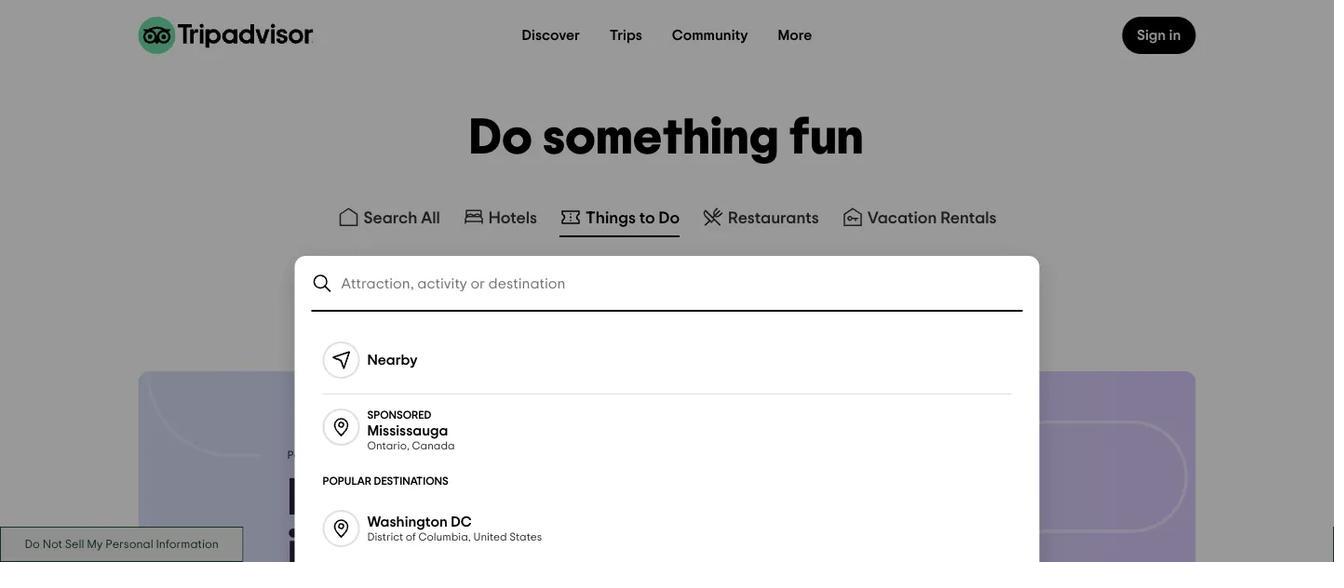 Task type: describe. For each thing, give the bounding box(es) containing it.
destinations
[[374, 476, 449, 487]]

community
[[672, 28, 748, 43]]

rentals
[[941, 210, 997, 226]]

do something fun
[[470, 113, 865, 163]]

more button
[[763, 17, 827, 54]]

discover button
[[507, 17, 595, 54]]

a
[[412, 473, 444, 525]]

discover
[[522, 28, 580, 43]]

hotels button
[[459, 202, 541, 238]]

united
[[474, 532, 507, 543]]

vacation rentals button
[[838, 202, 1001, 238]]

fun
[[790, 113, 865, 163]]

nearby
[[367, 353, 418, 368]]

sign in
[[1137, 28, 1181, 43]]

trips
[[610, 28, 642, 43]]

Search search field
[[341, 276, 1023, 292]]

powered by ai
[[287, 450, 360, 461]]

beta
[[375, 451, 400, 462]]

by
[[334, 450, 347, 461]]

things
[[586, 210, 636, 226]]

vacation rentals
[[868, 210, 997, 226]]

sign in link
[[1122, 17, 1196, 54]]

trip
[[455, 473, 537, 525]]

popular destinations list box
[[300, 312, 1034, 562]]

columbia,
[[419, 532, 471, 543]]

community button
[[657, 17, 763, 54]]

tab list containing search all
[[0, 198, 1335, 241]]

dc
[[451, 515, 472, 530]]

things to do button
[[556, 202, 684, 238]]

states
[[510, 532, 542, 543]]



Task type: vqa. For each thing, say whether or not it's contained in the screenshot.
the topmost Do
yes



Task type: locate. For each thing, give the bounding box(es) containing it.
washington
[[367, 515, 448, 530]]

1 vertical spatial do
[[659, 210, 680, 226]]

search
[[364, 210, 418, 226]]

popular destinations
[[323, 476, 449, 487]]

do
[[470, 113, 533, 163], [659, 210, 680, 226]]

of
[[406, 532, 416, 543]]

popular
[[323, 476, 372, 487]]

1 horizontal spatial do
[[659, 210, 680, 226]]

in down popular
[[287, 525, 328, 562]]

restaurants link
[[702, 206, 819, 228]]

sponsored
[[367, 410, 431, 421]]

trips button
[[595, 17, 657, 54]]

hotels
[[489, 210, 537, 226]]

more
[[778, 28, 812, 43]]

sign
[[1137, 28, 1166, 43]]

in
[[1170, 28, 1181, 43], [287, 525, 328, 562]]

build a trip in minutes
[[287, 473, 537, 562]]

all
[[421, 210, 440, 226]]

do right to
[[659, 210, 680, 226]]

nearby link
[[300, 327, 1034, 394]]

in inside build a trip in minutes
[[287, 525, 328, 562]]

vacation
[[868, 210, 937, 226]]

tripadvisor image
[[138, 17, 313, 54]]

do inside 'things to do' 'link'
[[659, 210, 680, 226]]

build
[[287, 473, 402, 525]]

tab list
[[0, 198, 1335, 241]]

restaurants
[[728, 210, 819, 226]]

hotels link
[[463, 206, 537, 228]]

search all button
[[334, 202, 444, 238]]

1 vertical spatial in
[[287, 525, 328, 562]]

minutes
[[339, 525, 519, 562]]

search image
[[312, 273, 334, 295]]

0 horizontal spatial in
[[287, 525, 328, 562]]

ontario,
[[367, 441, 410, 452]]

0 vertical spatial do
[[470, 113, 533, 163]]

0 horizontal spatial do
[[470, 113, 533, 163]]

district
[[367, 532, 403, 543]]

powered
[[287, 450, 332, 461]]

vacation rentals link
[[842, 206, 997, 228]]

ai
[[350, 450, 360, 461]]

something
[[544, 113, 779, 163]]

0 vertical spatial in
[[1170, 28, 1181, 43]]

mississauga
[[367, 423, 448, 438]]

sponsored mississauga ontario, canada
[[367, 410, 455, 452]]

None search field
[[297, 258, 1038, 310]]

things to do
[[586, 210, 680, 226]]

to
[[640, 210, 655, 226]]

canada
[[412, 441, 455, 452]]

1 horizontal spatial in
[[1170, 28, 1181, 43]]

search all
[[364, 210, 440, 226]]

do up hotels link
[[470, 113, 533, 163]]

washington dc district of columbia, united states
[[367, 515, 542, 543]]

restaurants button
[[699, 202, 823, 238]]

in right sign
[[1170, 28, 1181, 43]]

things to do link
[[560, 206, 680, 228]]



